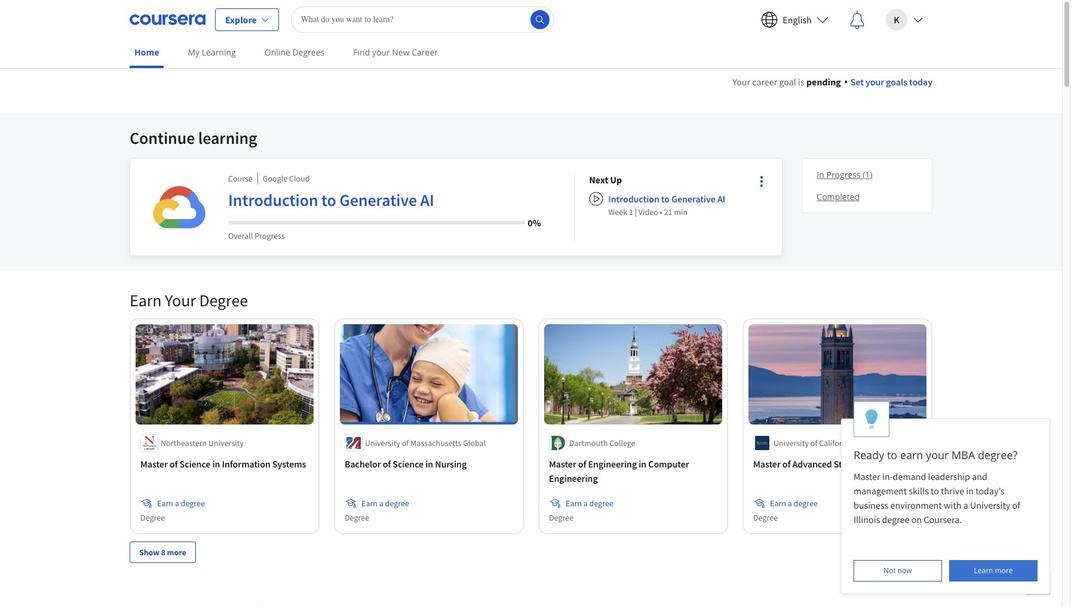 Task type: describe. For each thing, give the bounding box(es) containing it.
engineering for master of engineering in computer engineering
[[549, 473, 598, 485]]

environment
[[891, 500, 943, 512]]

is
[[799, 76, 805, 88]]

smile image
[[757, 186, 772, 200]]

continue
[[130, 127, 195, 149]]

a for master of engineering in computer engineering
[[584, 498, 588, 509]]

set your goals today button
[[845, 75, 933, 89]]

information
[[222, 458, 271, 470]]

show 8 more button
[[130, 542, 196, 564]]

earn a degree for bachelor of science in nursing
[[362, 498, 409, 509]]

more option for introduction to generative ai image
[[754, 173, 771, 190]]

google cloud
[[263, 173, 310, 184]]

your for find
[[372, 47, 390, 58]]

master of engineering in computer engineering link
[[549, 457, 718, 486]]

university inside master in-demand leadership and management skills to thrive in today's business environment with a university of illinois degree on coursera.
[[971, 500, 1011, 512]]

college
[[610, 438, 636, 449]]

show 8 more
[[139, 547, 186, 558]]

northeastern
[[161, 438, 207, 449]]

your career goal is pending
[[733, 76, 842, 88]]

master for master in-demand leadership and management skills to thrive in today's business environment with a university of illinois degree on coursera.
[[854, 471, 881, 483]]

illinois
[[854, 514, 881, 526]]

of for university of massachusetts global
[[402, 438, 409, 449]]

coursera image
[[130, 10, 206, 29]]

goal
[[780, 76, 797, 88]]

earn your degree collection element
[[123, 271, 940, 583]]

your inside alice 'element'
[[927, 448, 950, 463]]

science for information
[[180, 458, 211, 470]]

degree for master of advanced study in engineering
[[754, 513, 778, 523]]

berkeley
[[857, 438, 888, 449]]

set your goals today
[[851, 76, 933, 88]]

online
[[265, 47, 290, 58]]

ai for introduction to generative ai
[[421, 190, 435, 211]]

my learning
[[188, 47, 236, 58]]

k
[[895, 13, 900, 25]]

degree for master of science in information systems
[[140, 513, 165, 523]]

learning
[[198, 127, 257, 149]]

advanced
[[793, 458, 833, 470]]

overall progress
[[228, 231, 285, 242]]

repeat image
[[757, 164, 772, 179]]

ready to earn your mba degree?
[[854, 448, 1018, 463]]

master for master of science in information systems
[[140, 458, 168, 470]]

progress for overall
[[255, 231, 285, 242]]

a inside master in-demand leadership and management skills to thrive in today's business environment with a university of illinois degree on coursera.
[[964, 500, 969, 512]]

on
[[912, 514, 923, 526]]

earn for master of engineering in computer engineering
[[566, 498, 582, 509]]

earn for master of advanced study in engineering
[[771, 498, 787, 509]]

university of california, berkeley
[[774, 438, 888, 449]]

set
[[851, 76, 864, 88]]

find your new career
[[353, 47, 438, 58]]

earn your degree
[[130, 290, 248, 311]]

earn a degree for master of science in information systems
[[157, 498, 205, 509]]

not now
[[884, 566, 913, 576]]

|
[[635, 207, 637, 218]]

ai for introduction to generative ai week 1 | video • 21 min
[[718, 193, 726, 205]]

systems
[[273, 458, 306, 470]]

k button
[[877, 0, 933, 39]]

completed link
[[813, 186, 923, 208]]

learn more
[[975, 566, 1014, 576]]

introduction to generative ai
[[228, 190, 435, 211]]

in-
[[883, 471, 894, 483]]

with
[[945, 500, 962, 512]]

progress for in
[[827, 169, 861, 181]]

nursing
[[435, 458, 467, 470]]

master of engineering in computer engineering
[[549, 458, 690, 485]]

not now button
[[854, 561, 943, 582]]

and
[[973, 471, 988, 483]]

a for bachelor of science in nursing
[[379, 498, 384, 509]]

degrees
[[293, 47, 325, 58]]

completed
[[817, 191, 860, 203]]

career
[[412, 47, 438, 58]]

earn
[[901, 448, 924, 463]]

introduction for introduction to generative ai
[[228, 190, 318, 211]]

in right study on the right bottom of page
[[860, 458, 868, 470]]

english button
[[752, 0, 839, 39]]

dartmouth college
[[570, 438, 636, 449]]

massachusetts
[[411, 438, 462, 449]]

university of massachusetts global
[[365, 438, 486, 449]]

line chart image
[[757, 143, 772, 157]]

degree for information
[[181, 498, 205, 509]]

introduction for introduction to generative ai week 1 | video • 21 min
[[609, 193, 660, 205]]

next
[[590, 174, 609, 186]]

0%
[[528, 217, 541, 229]]

overall
[[228, 231, 253, 242]]

business
[[854, 500, 889, 512]]

degree for master of engineering in computer engineering
[[549, 513, 574, 523]]

of for master of engineering in computer engineering
[[579, 458, 587, 470]]

goals
[[887, 76, 908, 88]]

•
[[660, 207, 663, 218]]

find
[[353, 47, 370, 58]]

in
[[817, 169, 825, 181]]

dartmouth
[[570, 438, 608, 449]]

english
[[783, 13, 812, 25]]

master of advanced study in engineering link
[[754, 457, 922, 471]]

generative for introduction to generative ai week 1 | video • 21 min
[[672, 193, 716, 205]]

21
[[665, 207, 673, 218]]

earn a degree for master of advanced study in engineering
[[771, 498, 818, 509]]

(1)
[[863, 169, 873, 181]]

cloud
[[289, 173, 310, 184]]

bachelor of science in nursing link
[[345, 457, 514, 471]]

of for university of california, berkeley
[[811, 438, 818, 449]]

of for master of science in information systems
[[170, 458, 178, 470]]



Task type: locate. For each thing, give the bounding box(es) containing it.
1 horizontal spatial your
[[733, 76, 751, 88]]

university up master of science in information systems link
[[209, 438, 244, 449]]

master inside master of engineering in computer engineering
[[549, 458, 577, 470]]

master for master of advanced study in engineering
[[754, 458, 781, 470]]

earn a degree down bachelor of science in nursing
[[362, 498, 409, 509]]

main content
[[0, 60, 1063, 607]]

your up leadership
[[927, 448, 950, 463]]

ai
[[421, 190, 435, 211], [718, 193, 726, 205]]

in for information
[[212, 458, 220, 470]]

0 horizontal spatial progress
[[255, 231, 285, 242]]

1 earn a degree from the left
[[157, 498, 205, 509]]

of up bachelor of science in nursing
[[402, 438, 409, 449]]

your for set
[[866, 76, 885, 88]]

generative for introduction to generative ai
[[340, 190, 417, 211]]

1 science from the left
[[180, 458, 211, 470]]

engineering up 'in-'
[[869, 458, 918, 470]]

ai inside introduction to generative ai week 1 | video • 21 min
[[718, 193, 726, 205]]

earn a degree up 8
[[157, 498, 205, 509]]

science down university of massachusetts global
[[393, 458, 424, 470]]

bachelor of science in nursing
[[345, 458, 467, 470]]

engineering
[[589, 458, 637, 470], [869, 458, 918, 470], [549, 473, 598, 485]]

my
[[188, 47, 200, 58]]

of down northeastern in the left of the page
[[170, 458, 178, 470]]

computer
[[649, 458, 690, 470]]

generative inside introduction to generative ai week 1 | video • 21 min
[[672, 193, 716, 205]]

0 horizontal spatial ai
[[421, 190, 435, 211]]

1 horizontal spatial your
[[866, 76, 885, 88]]

earn for master of science in information systems
[[157, 498, 173, 509]]

to inside introduction to generative ai week 1 | video • 21 min
[[662, 193, 670, 205]]

week
[[609, 207, 628, 218]]

in for computer
[[639, 458, 647, 470]]

introduction up |
[[609, 193, 660, 205]]

find your new career link
[[349, 39, 443, 66]]

your right set
[[866, 76, 885, 88]]

master inside master in-demand leadership and management skills to thrive in today's business environment with a university of illinois degree on coursera.
[[854, 471, 881, 483]]

in left computer
[[639, 458, 647, 470]]

4 earn a degree from the left
[[771, 498, 818, 509]]

in inside master in-demand leadership and management skills to thrive in today's business environment with a university of illinois degree on coursera.
[[967, 485, 974, 497]]

your inside dropdown button
[[866, 76, 885, 88]]

0 horizontal spatial your
[[372, 47, 390, 58]]

mba
[[952, 448, 976, 463]]

today's
[[976, 485, 1005, 497]]

degree for computer
[[590, 498, 614, 509]]

home link
[[130, 39, 164, 68]]

of right bachelor
[[383, 458, 391, 470]]

of for bachelor of science in nursing
[[383, 458, 391, 470]]

video
[[639, 207, 659, 218]]

of down the degree?
[[1013, 500, 1021, 512]]

not
[[884, 566, 897, 576]]

master in-demand leadership and management skills to thrive in today's business environment with a university of illinois degree on coursera.
[[854, 471, 1023, 526]]

2 horizontal spatial your
[[927, 448, 950, 463]]

thrive
[[942, 485, 965, 497]]

leadership
[[929, 471, 971, 483]]

in progress (1)
[[817, 169, 873, 181]]

in progress (1) link
[[813, 164, 923, 186]]

degree down master of engineering in computer engineering
[[590, 498, 614, 509]]

earn a degree for master of engineering in computer engineering
[[566, 498, 614, 509]]

1 horizontal spatial more
[[996, 566, 1014, 576]]

today
[[910, 76, 933, 88]]

master left advanced
[[754, 458, 781, 470]]

1 horizontal spatial progress
[[827, 169, 861, 181]]

degree for in
[[794, 498, 818, 509]]

of for master of advanced study in engineering
[[783, 458, 791, 470]]

2 earn a degree from the left
[[362, 498, 409, 509]]

0 vertical spatial more
[[167, 547, 186, 558]]

to for ready to earn your mba degree?
[[888, 448, 898, 463]]

northeastern university
[[161, 438, 244, 449]]

show
[[139, 547, 160, 558]]

to for introduction to generative ai week 1 | video • 21 min
[[662, 193, 670, 205]]

university up bachelor
[[365, 438, 401, 449]]

to
[[322, 190, 337, 211], [662, 193, 670, 205], [888, 448, 898, 463], [931, 485, 940, 497]]

1
[[629, 207, 634, 218]]

0 vertical spatial your
[[733, 76, 751, 88]]

explore button
[[215, 8, 279, 31]]

in right 'thrive' at the right
[[967, 485, 974, 497]]

in for nursing
[[426, 458, 434, 470]]

introduction inside introduction to generative ai week 1 | video • 21 min
[[609, 193, 660, 205]]

more inside alice 'element'
[[996, 566, 1014, 576]]

study
[[834, 458, 858, 470]]

online degrees
[[265, 47, 325, 58]]

to for introduction to generative ai
[[322, 190, 337, 211]]

progress right overall
[[255, 231, 285, 242]]

course
[[228, 173, 253, 184]]

0 horizontal spatial your
[[165, 290, 196, 311]]

degree down bachelor of science in nursing
[[385, 498, 409, 509]]

earn a degree down advanced
[[771, 498, 818, 509]]

ready
[[854, 448, 885, 463]]

online degrees link
[[260, 39, 330, 66]]

engineering for master of advanced study in engineering
[[869, 458, 918, 470]]

What do you want to learn? text field
[[291, 6, 554, 33]]

in inside master of engineering in computer engineering
[[639, 458, 647, 470]]

introduction down google
[[228, 190, 318, 211]]

in down university of massachusetts global
[[426, 458, 434, 470]]

learn
[[975, 566, 994, 576]]

bachelor
[[345, 458, 381, 470]]

degree for bachelor of science in nursing
[[345, 513, 370, 523]]

2 science from the left
[[393, 458, 424, 470]]

0 horizontal spatial generative
[[340, 190, 417, 211]]

introduction inside introduction to generative ai link
[[228, 190, 318, 211]]

master down northeastern in the left of the page
[[140, 458, 168, 470]]

my learning link
[[183, 39, 241, 66]]

a for master of science in information systems
[[175, 498, 179, 509]]

explore
[[225, 13, 257, 25]]

university
[[209, 438, 244, 449], [365, 438, 401, 449], [774, 438, 809, 449], [971, 500, 1011, 512]]

min
[[675, 207, 688, 218]]

introduction to generative ai week 1 | video • 21 min
[[609, 193, 726, 218]]

0 horizontal spatial introduction
[[228, 190, 318, 211]]

in
[[212, 458, 220, 470], [426, 458, 434, 470], [639, 458, 647, 470], [860, 458, 868, 470], [967, 485, 974, 497]]

introduction to generative ai link
[[228, 190, 541, 216]]

master of advanced study in engineering
[[754, 458, 918, 470]]

your
[[733, 76, 751, 88], [165, 290, 196, 311]]

next up
[[590, 174, 622, 186]]

of inside master in-demand leadership and management skills to thrive in today's business environment with a university of illinois degree on coursera.
[[1013, 500, 1021, 512]]

1 horizontal spatial introduction
[[609, 193, 660, 205]]

None search field
[[291, 6, 554, 33]]

now
[[898, 566, 913, 576]]

science down northeastern university
[[180, 458, 211, 470]]

california,
[[820, 438, 856, 449]]

0 horizontal spatial science
[[180, 458, 211, 470]]

degree
[[181, 498, 205, 509], [385, 498, 409, 509], [590, 498, 614, 509], [794, 498, 818, 509], [883, 514, 910, 526]]

a for master of advanced study in engineering
[[788, 498, 793, 509]]

more inside "button"
[[167, 547, 186, 558]]

science
[[180, 458, 211, 470], [393, 458, 424, 470]]

degree
[[199, 290, 248, 311], [140, 513, 165, 523], [345, 513, 370, 523], [549, 513, 574, 523], [754, 513, 778, 523]]

progress up completed
[[827, 169, 861, 181]]

help center image
[[1032, 576, 1046, 590]]

coursera.
[[924, 514, 963, 526]]

career
[[753, 76, 778, 88]]

your
[[372, 47, 390, 58], [866, 76, 885, 88], [927, 448, 950, 463]]

of inside master of engineering in computer engineering
[[579, 458, 587, 470]]

degree down master of science in information systems
[[181, 498, 205, 509]]

continue learning
[[130, 127, 257, 149]]

1 vertical spatial progress
[[255, 231, 285, 242]]

engineering down dartmouth
[[549, 473, 598, 485]]

1 horizontal spatial science
[[393, 458, 424, 470]]

engineering down the college
[[589, 458, 637, 470]]

master down dartmouth
[[549, 458, 577, 470]]

degree?
[[979, 448, 1018, 463]]

progress
[[827, 169, 861, 181], [255, 231, 285, 242]]

science for nursing
[[393, 458, 424, 470]]

1 horizontal spatial ai
[[718, 193, 726, 205]]

1 vertical spatial more
[[996, 566, 1014, 576]]

alice element
[[842, 402, 1051, 595]]

degree left on
[[883, 514, 910, 526]]

learn more link
[[950, 561, 1038, 582]]

degree for nursing
[[385, 498, 409, 509]]

1 vertical spatial your
[[866, 76, 885, 88]]

of down dartmouth
[[579, 458, 587, 470]]

of left advanced
[[783, 458, 791, 470]]

1 vertical spatial your
[[165, 290, 196, 311]]

university down today's
[[971, 500, 1011, 512]]

0 horizontal spatial more
[[167, 547, 186, 558]]

of up advanced
[[811, 438, 818, 449]]

management
[[854, 485, 908, 497]]

introduction to generative ai image
[[145, 173, 214, 242]]

0 vertical spatial your
[[372, 47, 390, 58]]

2 vertical spatial your
[[927, 448, 950, 463]]

0 vertical spatial progress
[[827, 169, 861, 181]]

pending
[[807, 76, 842, 88]]

more right 8
[[167, 547, 186, 558]]

master for master of engineering in computer engineering
[[549, 458, 577, 470]]

earn for bachelor of science in nursing
[[362, 498, 378, 509]]

skills
[[910, 485, 930, 497]]

degree inside master in-demand leadership and management skills to thrive in today's business environment with a university of illinois degree on coursera.
[[883, 514, 910, 526]]

master up management
[[854, 471, 881, 483]]

up
[[611, 174, 622, 186]]

3 earn a degree from the left
[[566, 498, 614, 509]]

of
[[402, 438, 409, 449], [811, 438, 818, 449], [170, 458, 178, 470], [383, 458, 391, 470], [579, 458, 587, 470], [783, 458, 791, 470], [1013, 500, 1021, 512]]

more right learn
[[996, 566, 1014, 576]]

university up advanced
[[774, 438, 809, 449]]

home
[[135, 47, 159, 58]]

degree down advanced
[[794, 498, 818, 509]]

master of science in information systems
[[140, 458, 306, 470]]

1 horizontal spatial generative
[[672, 193, 716, 205]]

engineering inside master of advanced study in engineering link
[[869, 458, 918, 470]]

google
[[263, 173, 288, 184]]

to inside master in-demand leadership and management skills to thrive in today's business environment with a university of illinois degree on coursera.
[[931, 485, 940, 497]]

earn a degree down master of engineering in computer engineering
[[566, 498, 614, 509]]

master of science in information systems link
[[140, 457, 309, 471]]

earn a degree
[[157, 498, 205, 509], [362, 498, 409, 509], [566, 498, 614, 509], [771, 498, 818, 509]]

master
[[140, 458, 168, 470], [549, 458, 577, 470], [754, 458, 781, 470], [854, 471, 881, 483]]

your right find
[[372, 47, 390, 58]]

generative
[[340, 190, 417, 211], [672, 193, 716, 205]]

in down northeastern university
[[212, 458, 220, 470]]

lightbulb tip image
[[866, 409, 879, 430]]

introduction
[[228, 190, 318, 211], [609, 193, 660, 205]]

8
[[161, 547, 166, 558]]

main content containing continue learning
[[0, 60, 1063, 607]]



Task type: vqa. For each thing, say whether or not it's contained in the screenshot.
THE NORTHEASTERN UNIVERSITY corresponding to Systems
no



